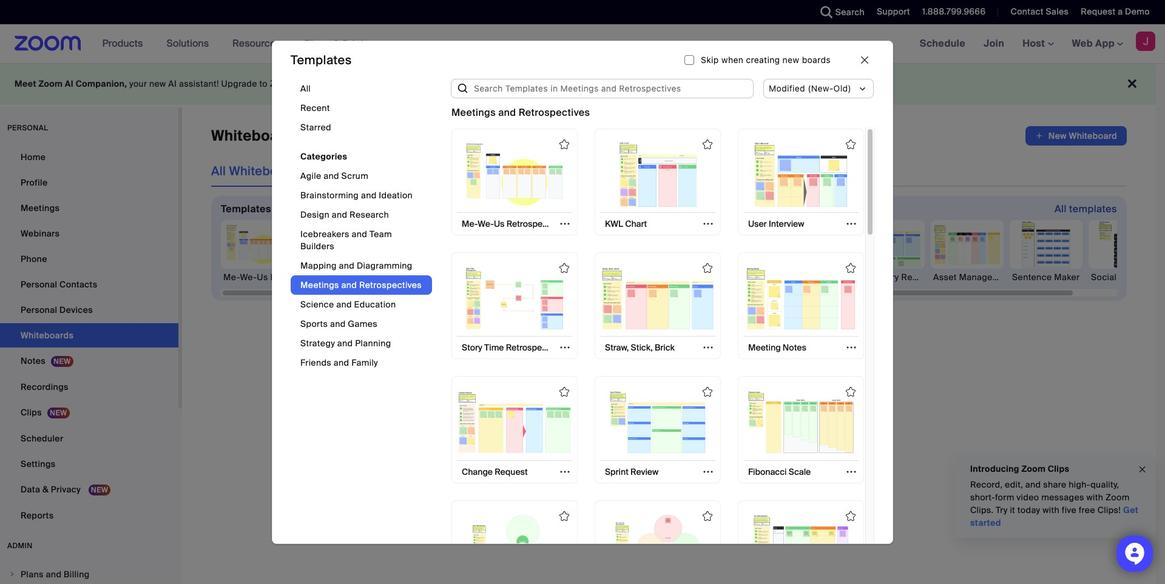 Task type: locate. For each thing, give the bounding box(es) containing it.
0 vertical spatial a
[[1118, 6, 1124, 17]]

with down "messages"
[[1043, 505, 1060, 516]]

0 vertical spatial &
[[333, 37, 340, 50]]

data & privacy
[[21, 485, 83, 495]]

scheduler
[[21, 434, 63, 444]]

0 horizontal spatial canvas
[[469, 272, 500, 283]]

add to starred image inside the "card for template straw, stick, brick" element
[[703, 263, 713, 273]]

add to starred image
[[703, 139, 713, 149], [703, 263, 713, 273], [560, 388, 570, 397], [846, 388, 856, 397], [846, 512, 856, 521]]

card for template kwl chart element
[[595, 128, 721, 236]]

zoom up clips!
[[1106, 492, 1130, 503]]

settings
[[21, 459, 56, 470]]

starred up categories
[[301, 122, 331, 133]]

show and tell with a twist button
[[695, 220, 804, 284]]

0 horizontal spatial &
[[42, 485, 49, 495]]

1 horizontal spatial notes
[[783, 343, 807, 354]]

add to starred image for story time retrospective
[[560, 263, 570, 273]]

story time retrospective button
[[457, 337, 561, 359]]

a inside button
[[775, 272, 780, 283]]

create and collaborate
[[588, 366, 751, 385]]

1 horizontal spatial to
[[398, 78, 406, 89]]

kwl
[[605, 219, 624, 229]]

all whiteboards
[[211, 163, 304, 179]]

and left team
[[352, 229, 367, 240]]

2 personal from the top
[[21, 305, 57, 316]]

2 ai from the left
[[168, 78, 177, 89]]

1 horizontal spatial upgrade
[[558, 78, 595, 89]]

home link
[[0, 145, 179, 169]]

modified (new-old)
[[769, 83, 852, 93]]

all inside categories element
[[301, 83, 311, 94]]

interview
[[769, 219, 805, 229]]

personal down personal contacts
[[21, 305, 57, 316]]

1 canvas from the left
[[469, 272, 500, 283]]

1 vertical spatial retrospective
[[270, 272, 328, 283]]

reports link
[[0, 504, 179, 528]]

0 horizontal spatial upgrade
[[221, 78, 257, 89]]

plans & pricing link
[[305, 37, 376, 50], [305, 37, 376, 50]]

1 vertical spatial today
[[1018, 505, 1041, 516]]

add to starred image inside card for template 4ls retrospective element
[[846, 512, 856, 521]]

laboratory report
[[855, 272, 930, 283]]

design
[[301, 209, 330, 220]]

planner
[[808, 272, 839, 283]]

meetings inside categories element
[[301, 280, 339, 291]]

me-we-us retrospective
[[462, 219, 562, 229], [223, 272, 328, 283]]

settings link
[[0, 452, 179, 477]]

my
[[375, 163, 392, 179]]

starred inside categories element
[[301, 122, 331, 133]]

introducing zoom clips
[[971, 464, 1070, 475]]

sports and games
[[301, 318, 378, 329]]

categories element
[[291, 79, 432, 385]]

notes right the meeting
[[783, 343, 807, 354]]

add to starred image inside card for template change request element
[[560, 388, 570, 397]]

1 vertical spatial personal
[[21, 305, 57, 316]]

1 vertical spatial &
[[42, 485, 49, 495]]

personal for personal contacts
[[21, 279, 57, 290]]

recent inside categories element
[[301, 102, 330, 113]]

& for privacy
[[42, 485, 49, 495]]

1 vertical spatial we-
[[240, 272, 257, 283]]

fact
[[320, 272, 338, 283]]

meetings and retrospectives down mapping and diagramming on the top left of the page
[[301, 280, 422, 291]]

add to starred image for straw, stick, brick
[[703, 263, 713, 273]]

1 horizontal spatial clips
[[1049, 464, 1070, 475]]

0 horizontal spatial a
[[674, 396, 679, 407]]

me-we-us retrospective down 'thumbnail for me-we-us retrospective'
[[462, 219, 562, 229]]

weekly inside 'button'
[[776, 272, 805, 283]]

1 horizontal spatial ai
[[168, 78, 177, 89]]

retrospective down "shared with me"
[[507, 219, 562, 229]]

0 vertical spatial meetings
[[452, 106, 496, 119]]

all templates
[[1055, 203, 1118, 216]]

0 vertical spatial starred
[[301, 122, 331, 133]]

all inside tab list
[[211, 163, 226, 179]]

recent down meet zoom ai companion, your new ai assistant! upgrade to zoom one pro and get access to ai companion at no additional cost. upgrade today at the top
[[301, 102, 330, 113]]

fun fact
[[302, 272, 338, 283]]

thumbnail for 4ls retrospective image
[[745, 514, 858, 580]]

and inside meet zoom ai companion, footer
[[332, 78, 348, 89]]

card for template story time retrospective element
[[452, 253, 578, 360]]

0 horizontal spatial weekly
[[618, 272, 647, 283]]

boards
[[803, 54, 831, 65]]

and inside button
[[722, 272, 737, 283]]

& right plans
[[333, 37, 340, 50]]

0 horizontal spatial us
[[257, 272, 268, 283]]

whiteboards up all whiteboards
[[211, 126, 302, 145]]

card for template user interview element
[[738, 128, 865, 236]]

0 horizontal spatial notes
[[21, 356, 46, 367]]

friends and family
[[301, 357, 378, 368]]

story
[[462, 343, 483, 354]]

digital marketing canvas
[[460, 272, 563, 283]]

ai left companion,
[[65, 78, 74, 89]]

1 horizontal spatial schedule
[[920, 37, 966, 50]]

to left one
[[260, 78, 268, 89]]

and down 'additional'
[[499, 106, 516, 119]]

and up make on the right of page
[[640, 366, 666, 385]]

card for template fibonacci scale element
[[738, 377, 865, 484]]

1 horizontal spatial &
[[333, 37, 340, 50]]

0 horizontal spatial today
[[597, 78, 621, 89]]

1 vertical spatial starred
[[589, 163, 633, 179]]

recent down categories
[[318, 163, 360, 179]]

card for template quick retrospective element
[[452, 501, 578, 585]]

thumbnail for story time retrospective image
[[459, 266, 571, 332]]

profile link
[[0, 171, 179, 195]]

banner
[[0, 24, 1166, 64]]

to right time
[[638, 396, 647, 407]]

card for template me-we-us retrospective element
[[452, 128, 578, 236]]

we- inside card for template me-we-us retrospective element
[[478, 219, 494, 229]]

add to starred image inside card for template story time retrospective element
[[560, 263, 570, 273]]

retrospective
[[507, 219, 562, 229], [270, 272, 328, 283], [506, 343, 561, 354]]

cost.
[[536, 78, 556, 89]]

0 vertical spatial notes
[[783, 343, 807, 354]]

personal
[[7, 123, 48, 133]]

and down 'strategy and planning'
[[334, 357, 349, 368]]

1 horizontal spatial we-
[[478, 219, 494, 229]]

review
[[631, 467, 659, 478]]

notes up 'recordings'
[[21, 356, 46, 367]]

it
[[1011, 505, 1016, 516]]

all for all whiteboards
[[211, 163, 226, 179]]

1 vertical spatial meetings
[[21, 203, 60, 214]]

retrospective down mapping
[[270, 272, 328, 283]]

1 vertical spatial new
[[149, 78, 166, 89]]

& inside personal menu menu
[[42, 485, 49, 495]]

0 vertical spatial me-
[[462, 219, 478, 229]]

and left 'tell'
[[722, 272, 737, 283]]

modified
[[769, 83, 806, 93]]

meetings inside status
[[452, 106, 496, 119]]

old)
[[834, 83, 852, 93]]

2 canvas from the left
[[533, 272, 563, 283]]

0 vertical spatial application
[[1026, 126, 1128, 146]]

1 vertical spatial meetings and retrospectives
[[301, 280, 422, 291]]

1 weekly from the left
[[618, 272, 647, 283]]

1 personal from the top
[[21, 279, 57, 290]]

emotional
[[1120, 272, 1161, 283]]

diagram
[[586, 272, 621, 283]]

whiteboards for my
[[395, 163, 469, 179]]

with inside button
[[756, 272, 773, 283]]

whiteboards for all
[[229, 163, 304, 179]]

0 vertical spatial me-we-us retrospective
[[462, 219, 562, 229]]

upgrade down 'product information' navigation
[[221, 78, 257, 89]]

application
[[1026, 126, 1128, 146], [619, 428, 720, 447]]

weekly
[[618, 272, 647, 283], [776, 272, 805, 283]]

ai left assistant!
[[168, 78, 177, 89]]

new left boards
[[783, 54, 800, 65]]

weekly schedule element
[[616, 271, 689, 284]]

notes inside notes link
[[21, 356, 46, 367]]

all for all
[[301, 83, 311, 94]]

2 weekly from the left
[[776, 272, 805, 283]]

request right change in the bottom left of the page
[[495, 467, 528, 478]]

1 vertical spatial schedule
[[650, 272, 689, 283]]

contact sales link
[[1002, 0, 1072, 24], [1011, 6, 1069, 17]]

research
[[350, 209, 389, 220]]

all inside button
[[1055, 203, 1067, 216]]

brainstorming and ideation
[[301, 190, 413, 201]]

to right access
[[398, 78, 406, 89]]

retrospective right time
[[506, 343, 561, 354]]

0 horizontal spatial starred
[[301, 122, 331, 133]]

stick,
[[631, 343, 653, 354]]

and up friends and family
[[337, 338, 353, 349]]

1 horizontal spatial today
[[1018, 505, 1041, 516]]

1 horizontal spatial weekly
[[776, 272, 805, 283]]

clips up scheduler
[[21, 407, 42, 418]]

add to starred image inside card for template the three ws retrospective element
[[703, 512, 713, 521]]

schedule link
[[911, 24, 975, 63]]

a for it's time to make a masterpiece.
[[674, 396, 679, 407]]

1 horizontal spatial canvas
[[533, 272, 563, 283]]

icebreakers and team builders
[[301, 229, 392, 252]]

recent for all whiteboards
[[318, 163, 360, 179]]

1 vertical spatial application
[[619, 428, 720, 447]]

0 vertical spatial clips
[[21, 407, 42, 418]]

add to starred image for sprint review
[[703, 388, 713, 397]]

add to starred image inside the card for template user interview element
[[846, 139, 856, 149]]

1 vertical spatial me-
[[223, 272, 240, 283]]

thumbnail for meeting notes image
[[745, 266, 858, 332]]

card for template meeting notes element
[[738, 253, 865, 360]]

us left the fun in the left top of the page
[[257, 272, 268, 283]]

request
[[1082, 6, 1116, 17], [495, 467, 528, 478]]

templates down plans
[[291, 52, 352, 68]]

retrospective inside story time retrospective 'button'
[[506, 343, 561, 354]]

asset management button
[[931, 220, 1014, 284]]

2 horizontal spatial all
[[1055, 203, 1067, 216]]

me-we-us retrospective down mapping
[[223, 272, 328, 283]]

0 horizontal spatial schedule
[[650, 272, 689, 283]]

retrospectives down diagramming
[[359, 280, 422, 291]]

0 vertical spatial meetings and retrospectives
[[452, 106, 590, 119]]

1 ai from the left
[[65, 78, 74, 89]]

2 horizontal spatial ai
[[408, 78, 417, 89]]

pricing
[[343, 37, 376, 50]]

1 vertical spatial notes
[[21, 356, 46, 367]]

1 vertical spatial retrospectives
[[359, 280, 422, 291]]

chart
[[626, 219, 647, 229]]

personal for personal devices
[[21, 305, 57, 316]]

new right your
[[149, 78, 166, 89]]

clips up 'share'
[[1049, 464, 1070, 475]]

request left demo
[[1082, 6, 1116, 17]]

recent inside tabs of all whiteboard page tab list
[[318, 163, 360, 179]]

1 horizontal spatial new
[[783, 54, 800, 65]]

sprint review button
[[600, 461, 664, 483]]

meetings up webinars at the top left of the page
[[21, 203, 60, 214]]

and up brainstorming
[[324, 170, 339, 181]]

add to starred image inside card for template me-we-us retrospective element
[[560, 139, 570, 149]]

thumbnail for user interview image
[[745, 142, 858, 208]]

add to starred image for meeting notes
[[846, 263, 856, 273]]

& right the data at the left bottom of page
[[42, 485, 49, 495]]

1.888.799.9666 button
[[914, 0, 989, 24], [923, 6, 986, 17]]

a left "twist"
[[775, 272, 780, 283]]

a right make on the right of page
[[674, 396, 679, 407]]

experience
[[420, 272, 467, 283]]

weekly for weekly schedule
[[618, 272, 647, 283]]

record,
[[971, 480, 1003, 491]]

0 vertical spatial retrospective
[[507, 219, 562, 229]]

0 horizontal spatial clips
[[21, 407, 42, 418]]

add to starred image inside card for template meeting notes element
[[846, 263, 856, 273]]

2 upgrade from the left
[[558, 78, 595, 89]]

and down brainstorming
[[332, 209, 348, 220]]

add to starred image inside "card for template sprint review" element
[[703, 388, 713, 397]]

0 horizontal spatial meetings and retrospectives
[[301, 280, 422, 291]]

add to starred image for kwl chart
[[703, 139, 713, 149]]

retrospectives inside status
[[519, 106, 590, 119]]

and up 'strategy and planning'
[[330, 318, 346, 329]]

whiteboards down categories
[[229, 163, 304, 179]]

us down 'thumbnail for me-we-us retrospective'
[[494, 219, 505, 229]]

0 horizontal spatial me-we-us retrospective button
[[221, 220, 328, 284]]

social emotional l button
[[1089, 220, 1166, 284]]

0 vertical spatial today
[[597, 78, 621, 89]]

1 horizontal spatial retrospectives
[[519, 106, 590, 119]]

tabs of all whiteboard page tab list
[[211, 155, 742, 187]]

2 vertical spatial a
[[674, 396, 679, 407]]

we- for me-we-us retrospective element
[[240, 272, 257, 283]]

0 horizontal spatial request
[[495, 467, 528, 478]]

2 horizontal spatial meetings
[[452, 106, 496, 119]]

learning experience canvas element
[[379, 271, 500, 284]]

1 horizontal spatial us
[[494, 219, 505, 229]]

0 vertical spatial templates
[[291, 52, 352, 68]]

1 horizontal spatial starred
[[589, 163, 633, 179]]

0 vertical spatial schedule
[[920, 37, 966, 50]]

and up science and education
[[342, 280, 357, 291]]

1 horizontal spatial a
[[775, 272, 780, 283]]

0 vertical spatial new
[[783, 54, 800, 65]]

to
[[260, 78, 268, 89], [398, 78, 406, 89], [638, 396, 647, 407]]

contact sales link up the "meetings" navigation
[[1011, 6, 1069, 17]]

sentence maker
[[1013, 272, 1080, 283]]

0 vertical spatial we-
[[478, 219, 494, 229]]

thumbnail for change request image
[[459, 390, 571, 456]]

modified (new-old) button
[[764, 79, 872, 97]]

1 vertical spatial recent
[[318, 163, 360, 179]]

thumbnail for quick retrospective image
[[459, 514, 571, 580]]

share
[[1044, 480, 1067, 491]]

templates down all whiteboards
[[221, 203, 271, 216]]

0 horizontal spatial templates
[[221, 203, 271, 216]]

with right 'tell'
[[756, 272, 773, 283]]

weekly inside button
[[618, 272, 647, 283]]

add to starred image
[[560, 139, 570, 149], [846, 139, 856, 149], [560, 263, 570, 273], [846, 263, 856, 273], [703, 388, 713, 397], [560, 512, 570, 521], [703, 512, 713, 521]]

all
[[301, 83, 311, 94], [211, 163, 226, 179], [1055, 203, 1067, 216]]

1 horizontal spatial all
[[301, 83, 311, 94]]

0 vertical spatial us
[[494, 219, 505, 229]]

2 vertical spatial all
[[1055, 203, 1067, 216]]

card for template change request element
[[452, 377, 578, 484]]

0 horizontal spatial retrospectives
[[359, 280, 422, 291]]

thumbnail for kwl chart image
[[602, 142, 714, 208]]

add to starred image inside card for template fibonacci scale element
[[846, 388, 856, 397]]

1 horizontal spatial me-we-us retrospective
[[462, 219, 562, 229]]

0 horizontal spatial ai
[[65, 78, 74, 89]]

shared with me
[[484, 163, 574, 179]]

starred
[[301, 122, 331, 133], [589, 163, 633, 179]]

and up fun fact element
[[339, 260, 355, 271]]

asset management
[[934, 272, 1014, 283]]

new inside meet zoom ai companion, footer
[[149, 78, 166, 89]]

1 horizontal spatial me-we-us retrospective button
[[457, 213, 562, 235]]

meetings and retrospectives down 'additional'
[[452, 106, 590, 119]]

1 vertical spatial templates
[[221, 203, 271, 216]]

zoom logo image
[[15, 36, 81, 51]]

1 horizontal spatial meetings
[[301, 280, 339, 291]]

0 vertical spatial retrospectives
[[519, 106, 590, 119]]

& inside 'product information' navigation
[[333, 37, 340, 50]]

ai left companion
[[408, 78, 417, 89]]

starred right me at left
[[589, 163, 633, 179]]

1 horizontal spatial meetings and retrospectives
[[452, 106, 590, 119]]

meetings down at
[[452, 106, 496, 119]]

2 horizontal spatial a
[[1118, 6, 1124, 17]]

meetings down mapping
[[301, 280, 339, 291]]

skip
[[701, 54, 719, 65]]

sales
[[1046, 6, 1069, 17]]

2 horizontal spatial to
[[638, 396, 647, 407]]

we-
[[478, 219, 494, 229], [240, 272, 257, 283]]

twist
[[782, 272, 804, 283]]

we- inside me-we-us retrospective element
[[240, 272, 257, 283]]

0 vertical spatial recent
[[301, 102, 330, 113]]

me-we-us retrospective inside meetings and retrospectives element
[[462, 219, 562, 229]]

whiteboards up ideation
[[395, 163, 469, 179]]

0 vertical spatial personal
[[21, 279, 57, 290]]

upgrade right cost.
[[558, 78, 595, 89]]

scheduler link
[[0, 427, 179, 451]]

zoom inside 'record, edit, and share high-quality, short-form video messages with zoom clips. try it today with five free clips!'
[[1106, 492, 1130, 503]]

0 horizontal spatial new
[[149, 78, 166, 89]]

1 horizontal spatial templates
[[291, 52, 352, 68]]

2 vertical spatial meetings
[[301, 280, 339, 291]]

and up "video"
[[1026, 480, 1042, 491]]

1 vertical spatial a
[[775, 272, 780, 283]]

banner containing schedule
[[0, 24, 1166, 64]]

five
[[1063, 505, 1077, 516]]

a left demo
[[1118, 6, 1124, 17]]

try
[[996, 505, 1008, 516]]

today
[[597, 78, 621, 89], [1018, 505, 1041, 516]]

and left get
[[332, 78, 348, 89]]

support link left 1.888.799.9666
[[877, 6, 911, 17]]

mapping
[[301, 260, 337, 271]]

0 vertical spatial all
[[301, 83, 311, 94]]

clips inside clips link
[[21, 407, 42, 418]]

1 horizontal spatial me-
[[462, 219, 478, 229]]

notes
[[783, 343, 807, 354], [21, 356, 46, 367]]

personal devices link
[[0, 298, 179, 322]]

0 horizontal spatial all
[[211, 163, 226, 179]]

marketing
[[489, 272, 531, 283]]

science and education
[[301, 299, 396, 310]]

1 horizontal spatial application
[[1026, 126, 1128, 146]]

personal down "phone"
[[21, 279, 57, 290]]

weekly schedule
[[618, 272, 689, 283]]

0 horizontal spatial we-
[[240, 272, 257, 283]]

templates for whiteboards
[[221, 203, 271, 216]]

1 vertical spatial request
[[495, 467, 528, 478]]

add to starred image inside card for template kwl chart "element"
[[703, 139, 713, 149]]

retrospectives down cost.
[[519, 106, 590, 119]]

retrospective inside me-we-us retrospective element
[[270, 272, 328, 283]]

and inside 'record, edit, and share high-quality, short-form video messages with zoom clips. try it today with five free clips!'
[[1026, 480, 1042, 491]]

close image
[[862, 56, 869, 63]]

card for template sprint review element
[[595, 377, 721, 484]]

asset management element
[[931, 271, 1014, 284]]

0 horizontal spatial meetings
[[21, 203, 60, 214]]

card for template the three ws retrospective element
[[595, 501, 721, 585]]

1 horizontal spatial request
[[1082, 6, 1116, 17]]

with left me at left
[[529, 163, 553, 179]]

personal contacts
[[21, 279, 97, 290]]

at
[[469, 78, 477, 89]]



Task type: vqa. For each thing, say whether or not it's contained in the screenshot.
Add to Starred image inside Card for template Fibonacci Scale element
yes



Task type: describe. For each thing, give the bounding box(es) containing it.
fun fact element
[[300, 271, 373, 284]]

uml
[[539, 272, 559, 283]]

friends
[[301, 357, 332, 368]]

meetings and retrospectives inside categories element
[[301, 280, 422, 291]]

add to starred image for user interview
[[846, 139, 856, 149]]

form
[[996, 492, 1015, 503]]

get
[[350, 78, 364, 89]]

management
[[960, 272, 1014, 283]]

fun fact button
[[300, 220, 373, 284]]

sprint
[[605, 467, 629, 478]]

1 vertical spatial me-we-us retrospective
[[223, 272, 328, 283]]

and up sports and games on the bottom left of the page
[[336, 299, 352, 310]]

weekly for weekly planner
[[776, 272, 805, 283]]

science
[[301, 299, 334, 310]]

me-we-us retrospective element
[[221, 271, 328, 284]]

contact
[[1011, 6, 1044, 17]]

today inside 'record, edit, and share high-quality, short-form video messages with zoom clips. try it today with five free clips!'
[[1018, 505, 1041, 516]]

user interview button
[[744, 213, 810, 235]]

thumbnail for sprint review image
[[602, 390, 714, 456]]

contact sales link up join
[[1002, 0, 1072, 24]]

categories
[[301, 151, 348, 162]]

access
[[366, 78, 396, 89]]

uml class diagram button
[[537, 220, 621, 284]]

personal menu menu
[[0, 145, 179, 529]]

0 vertical spatial request
[[1082, 6, 1116, 17]]

notes inside meeting notes button
[[783, 343, 807, 354]]

weekly planner element
[[774, 271, 846, 284]]

product information navigation
[[93, 24, 385, 64]]

1.888.799.9666
[[923, 6, 986, 17]]

we- for right me-we-us retrospective button
[[478, 219, 494, 229]]

learning
[[381, 272, 418, 283]]

a for show and tell with a twist
[[775, 272, 780, 283]]

contact sales
[[1011, 6, 1069, 17]]

straw,
[[605, 343, 629, 354]]

add to starred image inside card for template quick retrospective element
[[560, 512, 570, 521]]

today inside meet zoom ai companion, footer
[[597, 78, 621, 89]]

mapping and diagramming
[[301, 260, 413, 271]]

diagramming
[[357, 260, 413, 271]]

sprint review
[[605, 467, 659, 478]]

planning
[[355, 338, 391, 349]]

scale
[[789, 467, 811, 478]]

thumbnail for straw, stick, brick image
[[602, 266, 714, 332]]

and inside icebreakers and team builders
[[352, 229, 367, 240]]

trash
[[647, 163, 679, 179]]

my whiteboards
[[375, 163, 469, 179]]

clips!
[[1098, 505, 1122, 516]]

sentence
[[1013, 272, 1053, 283]]

when
[[722, 54, 744, 65]]

agile
[[301, 170, 321, 181]]

clips link
[[0, 401, 179, 426]]

meeting notes
[[749, 343, 807, 354]]

ideation
[[379, 190, 413, 201]]

digital marketing canvas button
[[458, 220, 563, 284]]

me- inside meetings and retrospectives element
[[462, 219, 478, 229]]

games
[[348, 318, 378, 329]]

close image
[[1138, 463, 1148, 477]]

weekly planner
[[776, 272, 839, 283]]

home
[[21, 152, 46, 163]]

Search Templates in Meetings and Retrospectives text field
[[469, 79, 754, 98]]

create
[[588, 366, 636, 385]]

meetings and retrospectives status
[[452, 105, 590, 120]]

schedule inside the "meetings" navigation
[[920, 37, 966, 50]]

strategy and planning
[[301, 338, 391, 349]]

card for template straw, stick, brick element
[[595, 253, 721, 360]]

show
[[697, 272, 720, 283]]

and up research
[[361, 190, 377, 201]]

profile
[[21, 177, 48, 188]]

laboratory
[[855, 272, 900, 283]]

add to starred image for fibonacci scale
[[846, 388, 856, 397]]

digital marketing canvas element
[[458, 271, 563, 284]]

meet zoom ai companion, your new ai assistant! upgrade to zoom one pro and get access to ai companion at no additional cost. upgrade today
[[15, 78, 621, 89]]

card for template 4ls retrospective element
[[738, 501, 865, 585]]

straw, stick, brick button
[[600, 337, 680, 359]]

get started link
[[971, 505, 1139, 529]]

zoom right meet
[[39, 78, 63, 89]]

show and tell with a twist element
[[695, 271, 804, 284]]

1.888.799.9666 button up schedule link
[[923, 6, 986, 17]]

support
[[877, 6, 911, 17]]

(new-
[[808, 83, 834, 93]]

builders
[[301, 241, 335, 252]]

recent for all
[[301, 102, 330, 113]]

1 upgrade from the left
[[221, 78, 257, 89]]

data
[[21, 485, 40, 495]]

0 horizontal spatial application
[[619, 428, 720, 447]]

companion
[[419, 78, 467, 89]]

meetings navigation
[[911, 24, 1166, 64]]

skip when creating new boards
[[701, 54, 831, 65]]

templates for templates
[[291, 52, 352, 68]]

0 horizontal spatial me-
[[223, 272, 240, 283]]

social emotional learning element
[[1089, 271, 1166, 284]]

change request button
[[457, 461, 533, 483]]

canvas for digital marketing canvas
[[533, 272, 563, 283]]

weekly schedule button
[[616, 220, 689, 284]]

video
[[1017, 492, 1040, 503]]

messages
[[1042, 492, 1085, 503]]

kwl chart button
[[600, 213, 652, 235]]

retrospective inside card for template me-we-us retrospective element
[[507, 219, 562, 229]]

thumbnail for me-we-us retrospective image
[[459, 142, 571, 208]]

l
[[1164, 272, 1166, 283]]

us inside meetings and retrospectives element
[[494, 219, 505, 229]]

learning experience canvas button
[[379, 220, 500, 284]]

and inside status
[[499, 106, 516, 119]]

high-
[[1069, 480, 1091, 491]]

meetings inside personal menu menu
[[21, 203, 60, 214]]

add to starred image for me-we-us retrospective
[[560, 139, 570, 149]]

starred inside tabs of all whiteboard page tab list
[[589, 163, 633, 179]]

thumbnail for the three ws retrospective image
[[602, 514, 714, 580]]

request inside change request button
[[495, 467, 528, 478]]

uml class diagram element
[[537, 271, 621, 284]]

all for all templates
[[1055, 203, 1067, 216]]

one
[[296, 78, 314, 89]]

0 horizontal spatial to
[[260, 78, 268, 89]]

icebreakers
[[301, 229, 350, 240]]

laboratory report element
[[852, 271, 930, 284]]

brick
[[655, 343, 675, 354]]

templates
[[1070, 203, 1118, 216]]

retrospectives inside categories element
[[359, 280, 422, 291]]

devices
[[60, 305, 93, 316]]

agile and scrum
[[301, 170, 369, 181]]

1.888.799.9666 button up join
[[914, 0, 989, 24]]

recordings
[[21, 382, 68, 393]]

it's time to make a masterpiece.
[[603, 396, 735, 407]]

get started
[[971, 505, 1139, 529]]

data & privacy link
[[0, 478, 179, 503]]

uml class diagram
[[539, 272, 621, 283]]

zoom left one
[[270, 78, 294, 89]]

1 vertical spatial us
[[257, 272, 268, 283]]

user interview
[[749, 219, 805, 229]]

it's
[[603, 396, 615, 407]]

thumbnail for fibonacci scale image
[[745, 390, 858, 456]]

edit,
[[1006, 480, 1024, 491]]

recordings link
[[0, 375, 179, 400]]

meetings and retrospectives element
[[451, 127, 866, 585]]

3 ai from the left
[[408, 78, 417, 89]]

maker
[[1055, 272, 1080, 283]]

sentence maker element
[[1010, 271, 1083, 284]]

with up free
[[1087, 492, 1104, 503]]

support link up close icon
[[868, 0, 914, 24]]

add to starred image for change request
[[560, 388, 570, 397]]

& for pricing
[[333, 37, 340, 50]]

fibonacci scale
[[749, 467, 811, 478]]

creating
[[746, 54, 781, 65]]

canvas for learning experience canvas
[[469, 272, 500, 283]]

zoom up edit,
[[1022, 464, 1046, 475]]

report
[[902, 272, 930, 283]]

1 vertical spatial clips
[[1049, 464, 1070, 475]]

meet zoom ai companion, footer
[[0, 63, 1157, 105]]

meeting
[[749, 343, 781, 354]]

fibonacci scale button
[[744, 461, 816, 483]]

with inside tabs of all whiteboard page tab list
[[529, 163, 553, 179]]

schedule inside button
[[650, 272, 689, 283]]



